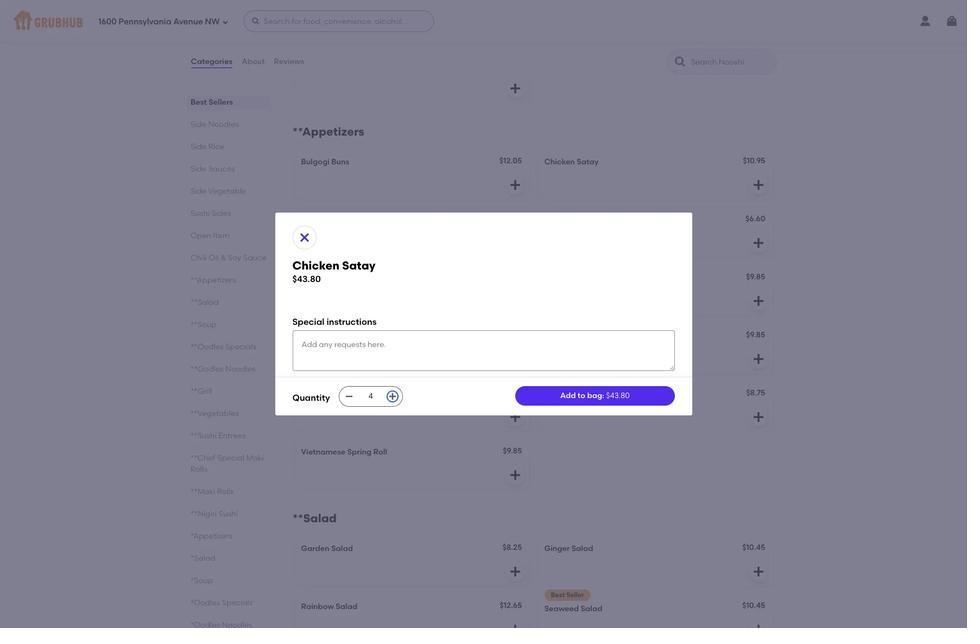 Task type: locate. For each thing, give the bounding box(es) containing it.
2 side from the top
[[190, 142, 206, 152]]

0 vertical spatial sushi
[[190, 209, 210, 218]]

**appetizers down &
[[190, 276, 236, 285]]

vietnamese spring roll
[[301, 448, 387, 457]]

seaweed
[[544, 605, 579, 614]]

$43.80 left calamari
[[292, 274, 321, 285]]

0 vertical spatial $10.95
[[743, 157, 765, 166]]

1 horizontal spatial chili
[[301, 3, 318, 12]]

1 side from the top
[[190, 120, 206, 129]]

0 horizontal spatial **salad
[[190, 298, 219, 307]]

salad
[[331, 545, 353, 554], [572, 545, 593, 554], [336, 603, 357, 612], [581, 605, 603, 614]]

side rice
[[190, 142, 224, 152]]

side left rice at the top left
[[190, 142, 206, 152]]

sauce right &
[[243, 254, 266, 263]]

dumplings down instructions
[[340, 332, 380, 341]]

1 horizontal spatial $43.80
[[606, 391, 630, 401]]

0 vertical spatial specials
[[225, 343, 256, 352]]

$6.60
[[746, 215, 765, 224]]

best left sellers
[[190, 98, 207, 107]]

chili left 1
[[301, 3, 318, 12]]

0 vertical spatial oil
[[320, 3, 330, 12]]

svg image
[[251, 17, 260, 26], [222, 19, 228, 25], [752, 179, 765, 192], [298, 231, 311, 244], [752, 353, 765, 366], [345, 393, 353, 401], [509, 411, 522, 424], [752, 411, 765, 424], [509, 469, 522, 482], [509, 566, 522, 579], [509, 624, 522, 629]]

chili oil 1 oz
[[301, 3, 345, 12]]

1 horizontal spatial special
[[292, 317, 325, 327]]

side noodles
[[190, 120, 238, 129]]

oil left &
[[208, 254, 219, 263]]

salad right rainbow
[[336, 603, 357, 612]]

best for sellers
[[190, 98, 207, 107]]

0 vertical spatial chicken
[[544, 158, 575, 167]]

0 horizontal spatial rolls
[[190, 465, 207, 475]]

chicken right $12.05
[[544, 158, 575, 167]]

salad for garden salad
[[331, 545, 353, 554]]

item
[[213, 231, 230, 241]]

dumplings right dragon
[[363, 390, 403, 399]]

**grill
[[190, 387, 212, 396]]

0 vertical spatial **appetizers
[[292, 125, 364, 139]]

1 horizontal spatial soy
[[348, 61, 362, 70]]

categories button
[[190, 42, 233, 81]]

$43.80
[[292, 274, 321, 285], [606, 391, 630, 401]]

spring right vietnamese
[[347, 448, 372, 457]]

0 vertical spatial rolls
[[190, 465, 207, 475]]

chicken
[[544, 158, 575, 167], [292, 259, 339, 273]]

side for side noodles
[[190, 120, 206, 129]]

spices
[[569, 332, 593, 341]]

svg image
[[946, 15, 959, 28], [509, 82, 522, 95], [509, 179, 522, 192], [752, 237, 765, 250], [752, 295, 765, 308], [388, 393, 397, 401], [752, 566, 765, 579], [752, 624, 765, 629]]

tab
[[190, 620, 266, 629]]

1 vertical spatial vegetable
[[544, 390, 583, 399]]

*oodles specials tab
[[190, 598, 266, 609]]

$10.95 for sichuan dragon dumplings
[[500, 389, 522, 398]]

specials down **soup tab
[[225, 343, 256, 352]]

4 side from the top
[[190, 187, 206, 196]]

add to bag: $43.80
[[560, 391, 630, 401]]

special up japanese
[[292, 317, 325, 327]]

0 horizontal spatial sauce
[[243, 254, 266, 263]]

1 horizontal spatial chicken
[[544, 158, 575, 167]]

side left sauces on the top left of page
[[190, 165, 206, 174]]

side vegetable
[[190, 187, 246, 196]]

**salad up garden
[[292, 512, 337, 526]]

1 vertical spatial soy
[[228, 254, 241, 263]]

1 vertical spatial best
[[551, 592, 565, 600]]

entrees
[[218, 432, 246, 441]]

1 vertical spatial chili
[[190, 254, 207, 263]]

1 vertical spatial $43.80
[[606, 391, 630, 401]]

0 vertical spatial best
[[190, 98, 207, 107]]

sushi down **maki rolls 'tab'
[[218, 510, 238, 519]]

0 horizontal spatial special
[[217, 454, 244, 463]]

1 vertical spatial special
[[217, 454, 244, 463]]

firefly calamari button
[[295, 267, 529, 316]]

0 vertical spatial vegetable
[[208, 187, 246, 196]]

0 vertical spatial special
[[292, 317, 325, 327]]

**oodles noodles
[[190, 365, 255, 374]]

1 vertical spatial satay
[[342, 259, 376, 273]]

**salad inside tab
[[190, 298, 219, 307]]

1 horizontal spatial spring
[[585, 390, 609, 399]]

side sauces
[[190, 165, 235, 174]]

best
[[190, 98, 207, 107], [551, 592, 565, 600]]

sushi
[[190, 209, 210, 218], [218, 510, 238, 519]]

chili for chili oil 1 oz
[[301, 3, 318, 12]]

1 vertical spatial **oodles
[[190, 365, 223, 374]]

Input item quantity number field
[[359, 387, 383, 407]]

about
[[242, 57, 265, 66]]

reviews
[[274, 57, 304, 66]]

1 horizontal spatial vegetable
[[544, 390, 583, 399]]

salad inside the best seller seaweed salad
[[581, 605, 603, 614]]

japanese dumplings
[[301, 332, 380, 341]]

1 vertical spatial chicken
[[292, 259, 339, 273]]

**oodles for **oodles noodles
[[190, 365, 223, 374]]

0 horizontal spatial oil
[[208, 254, 219, 263]]

0 vertical spatial soy
[[348, 61, 362, 70]]

*salad tab
[[190, 553, 266, 565]]

$10.45
[[742, 544, 765, 553], [742, 602, 765, 611]]

0 horizontal spatial vegetable
[[208, 187, 246, 196]]

crabmeat wonton
[[301, 216, 371, 225]]

0 horizontal spatial chicken
[[292, 259, 339, 273]]

2 vertical spatial $10.95
[[500, 389, 522, 398]]

1 horizontal spatial **salad
[[292, 512, 337, 526]]

side up side rice
[[190, 120, 206, 129]]

open
[[190, 231, 211, 241]]

0 vertical spatial $43.80
[[292, 274, 321, 285]]

soy inside low sodium soy sauce button
[[348, 61, 362, 70]]

**chef special maki rolls tab
[[190, 453, 266, 476]]

1 vertical spatial roll
[[373, 448, 387, 457]]

0 vertical spatial **salad
[[190, 298, 219, 307]]

1 horizontal spatial roll
[[611, 390, 625, 399]]

**grill tab
[[190, 386, 266, 398]]

japanese
[[301, 332, 338, 341]]

specials down *soup tab
[[222, 599, 253, 608]]

$8.75
[[746, 389, 765, 398]]

sushi inside tab
[[190, 209, 210, 218]]

sushi left sides
[[190, 209, 210, 218]]

roll for vegetable spring roll
[[611, 390, 625, 399]]

0 vertical spatial noodles
[[208, 120, 238, 129]]

1600 pennsylvania avenue nw
[[98, 17, 220, 26]]

**oodles down **soup
[[190, 343, 223, 352]]

*soup tab
[[190, 576, 266, 587]]

0 horizontal spatial sushi
[[190, 209, 210, 218]]

1 horizontal spatial sushi
[[218, 510, 238, 519]]

special
[[292, 317, 325, 327], [217, 454, 244, 463]]

satay inside chicken satay $43.80
[[342, 259, 376, 273]]

seven
[[544, 332, 567, 341]]

$9.85
[[746, 273, 765, 282], [503, 331, 522, 340], [746, 331, 765, 340], [503, 447, 522, 456]]

1 vertical spatial **appetizers
[[190, 276, 236, 285]]

1 horizontal spatial sauce
[[363, 61, 387, 70]]

*salad
[[190, 554, 215, 564]]

**vegetables tab
[[190, 408, 266, 420]]

**sushi
[[190, 432, 216, 441]]

**oodles inside tab
[[190, 365, 223, 374]]

salad for rainbow salad
[[336, 603, 357, 612]]

0 vertical spatial spring
[[585, 390, 609, 399]]

satay for chicken satay $43.80
[[342, 259, 376, 273]]

3 side from the top
[[190, 165, 206, 174]]

spring right add
[[585, 390, 609, 399]]

**appetizers inside **appetizers tab
[[190, 276, 236, 285]]

chili
[[301, 3, 318, 12], [190, 254, 207, 263]]

**sushi entrees tab
[[190, 431, 266, 442]]

chili inside chili oil & soy sauce tab
[[190, 254, 207, 263]]

specials inside 'tab'
[[225, 343, 256, 352]]

1 horizontal spatial best
[[551, 592, 565, 600]]

soy
[[348, 61, 362, 70], [228, 254, 241, 263]]

salad right garden
[[331, 545, 353, 554]]

0 vertical spatial roll
[[611, 390, 625, 399]]

special down "entrees"
[[217, 454, 244, 463]]

0 horizontal spatial **appetizers
[[190, 276, 236, 285]]

open item tab
[[190, 230, 266, 242]]

**appetizers tab
[[190, 275, 266, 286]]

side for side sauces
[[190, 165, 206, 174]]

best inside tab
[[190, 98, 207, 107]]

0 vertical spatial dumplings
[[340, 332, 380, 341]]

0 horizontal spatial roll
[[373, 448, 387, 457]]

1 vertical spatial $10.45
[[742, 602, 765, 611]]

oil for &
[[208, 254, 219, 263]]

oil left 1
[[320, 3, 330, 12]]

noodles down sellers
[[208, 120, 238, 129]]

1 horizontal spatial satay
[[577, 158, 599, 167]]

best up seaweed
[[551, 592, 565, 600]]

**oodles up **grill
[[190, 365, 223, 374]]

*oodles
[[190, 599, 220, 608]]

**salad up **soup
[[190, 298, 219, 307]]

chicken inside chicken satay $43.80
[[292, 259, 339, 273]]

0 horizontal spatial satay
[[342, 259, 376, 273]]

sellers
[[208, 98, 233, 107]]

*appetizers
[[190, 532, 232, 541]]

$10.95
[[743, 157, 765, 166], [500, 215, 522, 224], [500, 389, 522, 398]]

soy right &
[[228, 254, 241, 263]]

**oodles
[[190, 343, 223, 352], [190, 365, 223, 374]]

specials for *oodles specials
[[222, 599, 253, 608]]

**salad
[[190, 298, 219, 307], [292, 512, 337, 526]]

1 vertical spatial sauce
[[243, 254, 266, 263]]

oil inside the 'chili oil 1 oz' button
[[320, 3, 330, 12]]

**oodles inside 'tab'
[[190, 343, 223, 352]]

chicken satay
[[544, 158, 599, 167]]

vegetable inside 'side vegetable' tab
[[208, 187, 246, 196]]

0 vertical spatial satay
[[577, 158, 599, 167]]

chili inside the 'chili oil 1 oz' button
[[301, 3, 318, 12]]

roll
[[611, 390, 625, 399], [373, 448, 387, 457]]

salad right the "ginger"
[[572, 545, 593, 554]]

rolls down **chef
[[190, 465, 207, 475]]

to
[[578, 391, 585, 401]]

soy inside chili oil & soy sauce tab
[[228, 254, 241, 263]]

2 **oodles from the top
[[190, 365, 223, 374]]

0 vertical spatial $10.45
[[742, 544, 765, 553]]

sides
[[211, 209, 231, 218]]

side vegetable tab
[[190, 186, 266, 197]]

sauce right sodium
[[363, 61, 387, 70]]

reviews button
[[273, 42, 305, 81]]

chili down open
[[190, 254, 207, 263]]

sichuan dragon dumplings
[[301, 390, 403, 399]]

1 vertical spatial specials
[[222, 599, 253, 608]]

dumplings
[[340, 332, 380, 341], [363, 390, 403, 399]]

nw
[[205, 17, 220, 26]]

0 horizontal spatial $43.80
[[292, 274, 321, 285]]

oil inside chili oil & soy sauce tab
[[208, 254, 219, 263]]

rolls right **maki
[[217, 488, 234, 497]]

0 horizontal spatial spring
[[347, 448, 372, 457]]

$43.80 right bag: at the bottom of the page
[[606, 391, 630, 401]]

sauce
[[363, 61, 387, 70], [243, 254, 266, 263]]

1 vertical spatial sushi
[[218, 510, 238, 519]]

vegetable down the side sauces tab
[[208, 187, 246, 196]]

1 vertical spatial $10.95
[[500, 215, 522, 224]]

1 vertical spatial **salad
[[292, 512, 337, 526]]

firefly calamari
[[301, 274, 361, 283]]

1 horizontal spatial rolls
[[217, 488, 234, 497]]

1 vertical spatial noodles
[[225, 365, 255, 374]]

side for side rice
[[190, 142, 206, 152]]

best inside the best seller seaweed salad
[[551, 592, 565, 600]]

side sauces tab
[[190, 163, 266, 175]]

chicken up the "firefly" at the top left of page
[[292, 259, 339, 273]]

0 vertical spatial sauce
[[363, 61, 387, 70]]

1 vertical spatial oil
[[208, 254, 219, 263]]

noodles inside the side noodles tab
[[208, 120, 238, 129]]

1 vertical spatial rolls
[[217, 488, 234, 497]]

1 horizontal spatial **appetizers
[[292, 125, 364, 139]]

spring
[[585, 390, 609, 399], [347, 448, 372, 457]]

0 horizontal spatial soy
[[228, 254, 241, 263]]

oil
[[320, 3, 330, 12], [208, 254, 219, 263]]

0 vertical spatial chili
[[301, 3, 318, 12]]

vegetable left bag: at the bottom of the page
[[544, 390, 583, 399]]

0 horizontal spatial chili
[[190, 254, 207, 263]]

noodles down **oodles specials 'tab'
[[225, 365, 255, 374]]

open item
[[190, 231, 230, 241]]

0 horizontal spatial best
[[190, 98, 207, 107]]

avenue
[[173, 17, 203, 26]]

best sellers
[[190, 98, 233, 107]]

**appetizers
[[292, 125, 364, 139], [190, 276, 236, 285]]

salad down seller
[[581, 605, 603, 614]]

1 **oodles from the top
[[190, 343, 223, 352]]

soy right sodium
[[348, 61, 362, 70]]

0 vertical spatial **oodles
[[190, 343, 223, 352]]

1 horizontal spatial oil
[[320, 3, 330, 12]]

noodles inside **oodles noodles tab
[[225, 365, 255, 374]]

sauce inside button
[[363, 61, 387, 70]]

chili for chili oil & soy sauce
[[190, 254, 207, 263]]

**soup tab
[[190, 319, 266, 331]]

dragon
[[333, 390, 361, 399]]

side up sushi sides
[[190, 187, 206, 196]]

side
[[190, 120, 206, 129], [190, 142, 206, 152], [190, 165, 206, 174], [190, 187, 206, 196]]

**chef special maki rolls
[[190, 454, 264, 475]]

specials inside tab
[[222, 599, 253, 608]]

noodles for side noodles
[[208, 120, 238, 129]]

**appetizers up bulgogi buns
[[292, 125, 364, 139]]

1 vertical spatial spring
[[347, 448, 372, 457]]

1600
[[98, 17, 117, 26]]

garden
[[301, 545, 329, 554]]



Task type: describe. For each thing, give the bounding box(es) containing it.
low sodium soy sauce
[[301, 61, 387, 70]]

$12.65
[[500, 602, 522, 611]]

side for side vegetable
[[190, 187, 206, 196]]

sushi inside tab
[[218, 510, 238, 519]]

salad for ginger salad
[[572, 545, 593, 554]]

**maki
[[190, 488, 215, 497]]

chili oil & soy sauce tab
[[190, 253, 266, 264]]

best sellers tab
[[190, 97, 266, 108]]

**oodles specials tab
[[190, 342, 266, 353]]

instructions
[[327, 317, 377, 327]]

special inside the **chef special maki rolls
[[217, 454, 244, 463]]

1 vertical spatial dumplings
[[363, 390, 403, 399]]

$9.85 button
[[538, 267, 773, 316]]

**salad tab
[[190, 297, 266, 308]]

oil for 1
[[320, 3, 330, 12]]

chili oil 1 oz button
[[295, 0, 529, 45]]

bulgogi buns
[[301, 158, 349, 167]]

sichuan
[[301, 390, 331, 399]]

**oodles for **oodles specials
[[190, 343, 223, 352]]

spring for vegetable
[[585, 390, 609, 399]]

best for seller
[[551, 592, 565, 600]]

vietnamese
[[301, 448, 346, 457]]

1 $10.45 from the top
[[742, 544, 765, 553]]

**soup
[[190, 320, 216, 330]]

side noodles tab
[[190, 119, 266, 130]]

tofu
[[595, 332, 611, 341]]

rolls inside the **chef special maki rolls
[[190, 465, 207, 475]]

specials for **oodles specials
[[225, 343, 256, 352]]

"fries"
[[613, 332, 638, 341]]

ginger
[[544, 545, 570, 554]]

about button
[[241, 42, 265, 81]]

satay for chicken satay
[[577, 158, 599, 167]]

$12.05
[[499, 157, 522, 166]]

**chef
[[190, 454, 215, 463]]

rainbow salad
[[301, 603, 357, 612]]

categories
[[191, 57, 233, 66]]

garden salad
[[301, 545, 353, 554]]

**nigiri sushi
[[190, 510, 238, 519]]

**nigiri sushi tab
[[190, 509, 266, 520]]

Search Nooshi search field
[[690, 57, 773, 67]]

$43.80 inside chicken satay $43.80
[[292, 274, 321, 285]]

add
[[560, 391, 576, 401]]

rice
[[208, 142, 224, 152]]

&
[[220, 254, 226, 263]]

sauce inside tab
[[243, 254, 266, 263]]

chicken for chicken satay
[[544, 158, 575, 167]]

**vegetables
[[190, 409, 239, 419]]

pennsylvania
[[119, 17, 171, 26]]

calamari
[[326, 274, 361, 283]]

low
[[301, 61, 316, 70]]

special instructions
[[292, 317, 377, 327]]

roll for vietnamese spring roll
[[373, 448, 387, 457]]

rolls inside 'tab'
[[217, 488, 234, 497]]

*appetizers tab
[[190, 531, 266, 543]]

**nigiri
[[190, 510, 217, 519]]

spring for vietnamese
[[347, 448, 372, 457]]

svg image inside main navigation navigation
[[946, 15, 959, 28]]

$9.85 inside button
[[746, 273, 765, 282]]

**oodles specials
[[190, 343, 256, 352]]

$8.25
[[503, 544, 522, 553]]

firefly
[[301, 274, 324, 283]]

chicken satay $43.80
[[292, 259, 376, 285]]

edamame
[[544, 216, 583, 225]]

*soup
[[190, 577, 213, 586]]

maki
[[246, 454, 264, 463]]

low sodium soy sauce button
[[295, 54, 529, 103]]

sauces
[[208, 165, 235, 174]]

**oodles noodles tab
[[190, 364, 266, 375]]

**maki rolls
[[190, 488, 234, 497]]

vegetable spring roll
[[544, 390, 625, 399]]

sodium
[[318, 61, 346, 70]]

sushi sides tab
[[190, 208, 266, 219]]

chili oil & soy sauce
[[190, 254, 266, 263]]

chicken for chicken satay $43.80
[[292, 259, 339, 273]]

rainbow
[[301, 603, 334, 612]]

**maki rolls tab
[[190, 487, 266, 498]]

seller
[[566, 592, 584, 600]]

noodles for **oodles noodles
[[225, 365, 255, 374]]

ginger salad
[[544, 545, 593, 554]]

*oodles specials
[[190, 599, 253, 608]]

sushi sides
[[190, 209, 231, 218]]

side rice tab
[[190, 141, 266, 153]]

bulgogi
[[301, 158, 330, 167]]

Special instructions text field
[[292, 331, 675, 371]]

search icon image
[[674, 55, 687, 68]]

main navigation navigation
[[0, 0, 967, 42]]

1
[[332, 3, 335, 12]]

**sushi entrees
[[190, 432, 246, 441]]

$10.95 for crabmeat wonton
[[500, 215, 522, 224]]

best seller seaweed salad
[[544, 592, 603, 614]]

buns
[[331, 158, 349, 167]]

2 $10.45 from the top
[[742, 602, 765, 611]]

crabmeat
[[301, 216, 340, 225]]

oz
[[337, 3, 345, 12]]

wonton
[[342, 216, 371, 225]]

seven spices tofu "fries"
[[544, 332, 638, 341]]

bag:
[[587, 391, 604, 401]]

quantity
[[292, 393, 330, 404]]



Task type: vqa. For each thing, say whether or not it's contained in the screenshot.
Special instructions 'text field' on the bottom
yes



